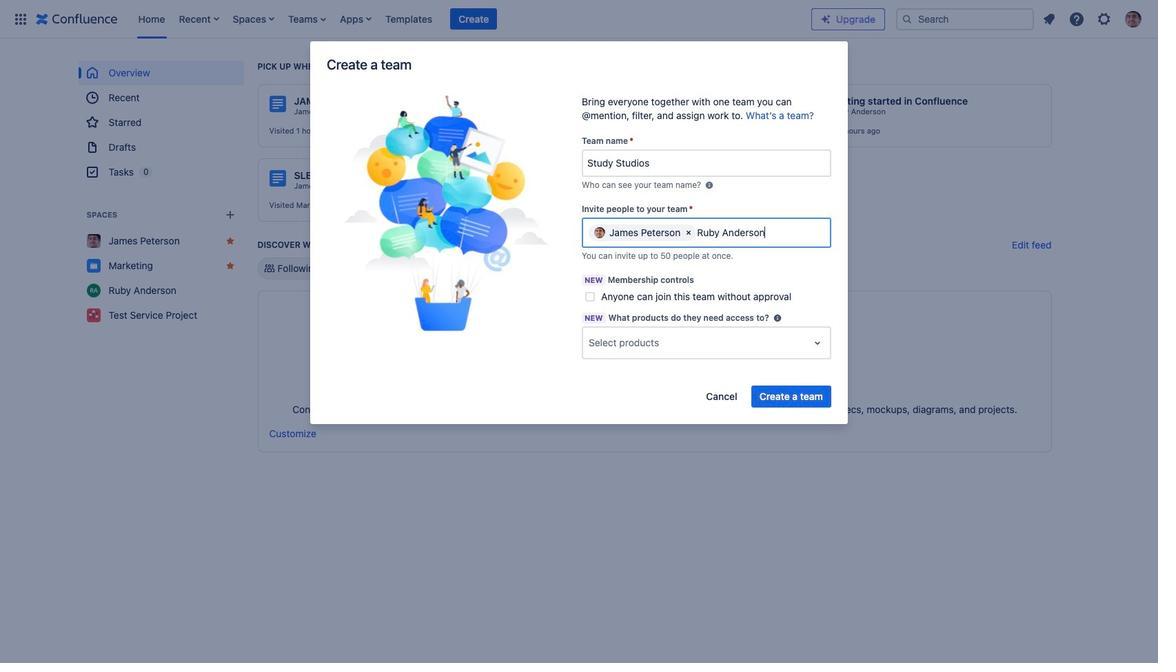 Task type: vqa. For each thing, say whether or not it's contained in the screenshot.
search image on the right top of the page
yes



Task type: describe. For each thing, give the bounding box(es) containing it.
0 horizontal spatial list
[[131, 0, 811, 38]]

1 horizontal spatial list item
[[284, 0, 330, 38]]

create a team element
[[327, 95, 565, 335]]

0 horizontal spatial list item
[[175, 0, 223, 38]]

1 unstar this space image from the top
[[224, 236, 235, 247]]

Choose people text field
[[697, 226, 782, 240]]

create a team image
[[343, 95, 549, 332]]

search image
[[902, 13, 913, 24]]

global element
[[8, 0, 811, 38]]

create a space image
[[222, 207, 238, 223]]



Task type: locate. For each thing, give the bounding box(es) containing it.
e.g. HR Team, Redesign Project, Team Mango field
[[583, 151, 830, 176]]

1 horizontal spatial list
[[1037, 7, 1150, 31]]

list item
[[175, 0, 223, 38], [284, 0, 330, 38], [450, 8, 497, 30]]

1 vertical spatial unstar this space image
[[224, 261, 235, 272]]

2 horizontal spatial list item
[[450, 8, 497, 30]]

Search field
[[896, 8, 1034, 30]]

:wave: image
[[806, 97, 823, 113], [806, 97, 823, 113]]

premium image
[[820, 13, 831, 24]]

settings icon image
[[1096, 11, 1113, 27]]

banner
[[0, 0, 1158, 39]]

group
[[78, 61, 244, 185]]

list item inside global element
[[450, 8, 497, 30]]

None search field
[[896, 8, 1034, 30]]

your team name is visible to anyone in your organisation. it may be visible on work shared outside your organisation. image
[[704, 180, 715, 191]]

2 unstar this space image from the top
[[224, 261, 235, 272]]

select from this list of atlassian products used by your organization. the addition of any new licenses may affect billing.{br}if you're not an admin, your product requests will be sent to one for approval.{br}access to these products will not be automatically granted for future members added to this team. image
[[772, 313, 783, 324]]

list
[[131, 0, 811, 38], [1037, 7, 1150, 31]]

clear image
[[683, 227, 694, 239]]

unstar this space image
[[224, 236, 235, 247], [224, 261, 235, 272]]

open image
[[809, 335, 826, 352]]

0 vertical spatial unstar this space image
[[224, 236, 235, 247]]

confluence image
[[36, 11, 118, 27], [36, 11, 118, 27]]



